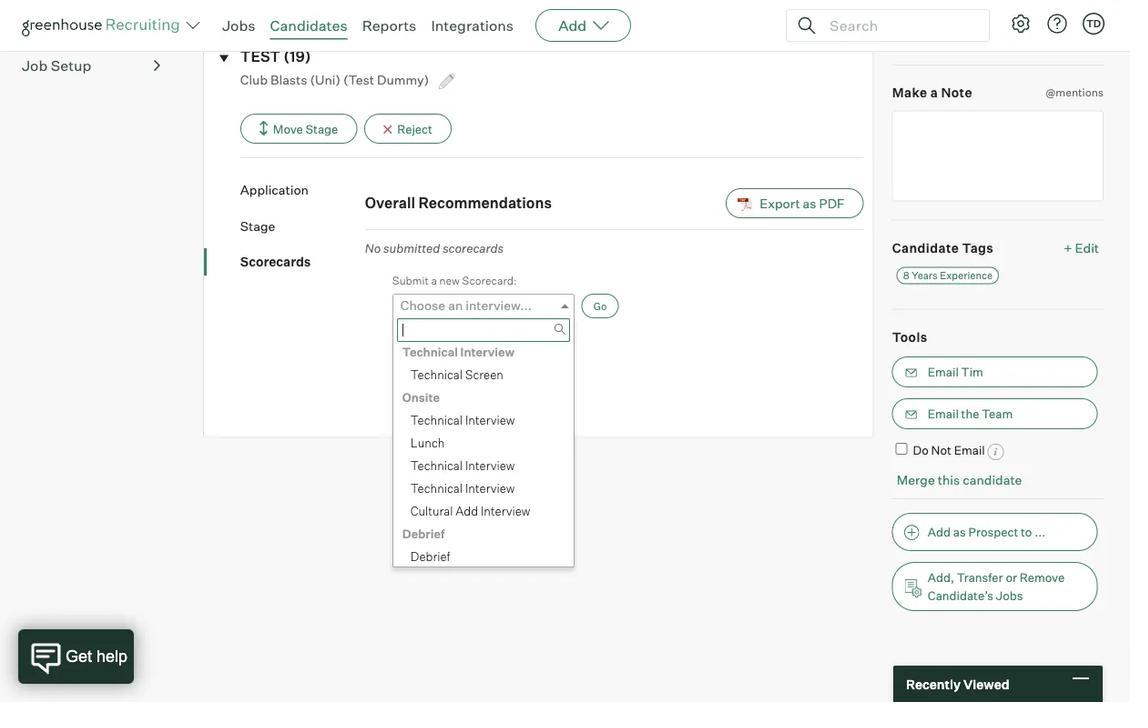 Task type: locate. For each thing, give the bounding box(es) containing it.
move
[[273, 122, 303, 136]]

reports up dummy)
[[362, 16, 416, 35]]

td
[[1086, 17, 1101, 30]]

as inside button
[[953, 525, 966, 540]]

+ add
[[1068, 30, 1104, 46]]

reports link
[[362, 16, 416, 35], [22, 17, 160, 39]]

stage inside button
[[306, 122, 338, 136]]

technical interview technical screen onsite technical interview lunch technical interview technical interview cultural add interview debrief debrief
[[402, 345, 530, 564]]

go link
[[582, 294, 619, 319]]

make
[[892, 85, 927, 101]]

technical
[[402, 345, 458, 359], [411, 368, 463, 382], [411, 413, 463, 428], [411, 459, 463, 473], [411, 481, 463, 496]]

email the team button
[[892, 399, 1098, 430]]

do
[[913, 444, 929, 458]]

as left pdf
[[803, 195, 816, 211]]

add as prospect to ... button
[[892, 513, 1098, 552]]

application
[[240, 182, 309, 198]]

cultural
[[411, 504, 453, 519]]

+ left td button
[[1068, 30, 1076, 46]]

viewed
[[963, 677, 1009, 693]]

1 vertical spatial debrief
[[411, 550, 450, 564]]

export
[[760, 195, 800, 211]]

reports link up job setup "link"
[[22, 17, 160, 39]]

(19)
[[283, 47, 311, 66]]

jobs up test
[[222, 16, 255, 35]]

Search text field
[[825, 12, 973, 39]]

None text field
[[892, 111, 1104, 202], [397, 319, 570, 342], [892, 111, 1104, 202], [397, 319, 570, 342]]

Do Not Email checkbox
[[896, 444, 908, 455]]

greenhouse recruiting image
[[22, 15, 186, 36]]

td button
[[1079, 9, 1108, 38]]

email left the
[[928, 407, 959, 422]]

jobs inside add, transfer or remove candidate's jobs
[[996, 589, 1023, 604]]

1 horizontal spatial as
[[953, 525, 966, 540]]

0 horizontal spatial as
[[803, 195, 816, 211]]

(test
[[343, 72, 374, 88]]

tim
[[961, 365, 983, 380]]

as for export
[[803, 195, 816, 211]]

choose an interview...
[[401, 298, 532, 314]]

a for submit
[[431, 274, 437, 287]]

follow-
[[892, 30, 941, 46]]

1 vertical spatial +
[[1064, 240, 1072, 256]]

8 years experience link
[[897, 267, 999, 285]]

1 vertical spatial stage
[[240, 218, 275, 234]]

add inside technical interview technical screen onsite technical interview lunch technical interview technical interview cultural add interview debrief debrief
[[456, 504, 478, 519]]

an
[[448, 298, 463, 314]]

1 vertical spatial a
[[431, 274, 437, 287]]

0 horizontal spatial stage
[[240, 218, 275, 234]]

job setup link
[[22, 55, 160, 77]]

0 vertical spatial as
[[803, 195, 816, 211]]

email
[[928, 365, 959, 380], [928, 407, 959, 422], [954, 444, 985, 458]]

stage right move
[[306, 122, 338, 136]]

up
[[941, 30, 958, 46]]

as left the prospect
[[953, 525, 966, 540]]

email left tim
[[928, 365, 959, 380]]

+
[[1068, 30, 1076, 46], [1064, 240, 1072, 256]]

0 horizontal spatial a
[[431, 274, 437, 287]]

integrations
[[431, 16, 514, 35]]

+ add link
[[1068, 29, 1104, 47]]

integrations link
[[431, 16, 514, 35]]

stage
[[306, 122, 338, 136], [240, 218, 275, 234]]

2 vertical spatial email
[[954, 444, 985, 458]]

interview...
[[466, 298, 532, 314]]

merge this candidate
[[897, 472, 1022, 488]]

the
[[961, 407, 979, 422]]

0 vertical spatial email
[[928, 365, 959, 380]]

this
[[938, 472, 960, 488]]

1 vertical spatial as
[[953, 525, 966, 540]]

scorecards
[[240, 254, 311, 270]]

club
[[240, 72, 268, 88]]

0 vertical spatial +
[[1068, 30, 1076, 46]]

submit
[[392, 274, 429, 287]]

screen
[[465, 368, 503, 382]]

interview
[[460, 345, 514, 359], [465, 413, 515, 428], [465, 459, 515, 473], [465, 481, 515, 496], [481, 504, 530, 519]]

jobs down or
[[996, 589, 1023, 604]]

merge this candidate link
[[897, 472, 1022, 488]]

email for email the team
[[928, 407, 959, 422]]

add button
[[536, 9, 631, 42]]

email right not on the bottom of the page
[[954, 444, 985, 458]]

0 vertical spatial debrief
[[402, 527, 445, 541]]

8 years experience
[[903, 270, 993, 282]]

reports
[[362, 16, 416, 35], [22, 19, 76, 38]]

1 vertical spatial email
[[928, 407, 959, 422]]

reminder
[[961, 30, 1024, 46]]

0 vertical spatial stage
[[306, 122, 338, 136]]

team
[[982, 407, 1013, 422]]

candidate
[[963, 472, 1022, 488]]

candidates link
[[270, 16, 348, 35]]

reports link up dummy)
[[362, 16, 416, 35]]

0 vertical spatial a
[[930, 85, 938, 101]]

add
[[558, 16, 587, 35], [1079, 30, 1104, 46], [456, 504, 478, 519], [928, 525, 951, 540]]

remove
[[1020, 571, 1065, 585]]

recently viewed
[[906, 677, 1009, 693]]

dummy)
[[377, 72, 429, 88]]

follow-up reminder
[[892, 30, 1024, 46]]

no
[[365, 241, 381, 256]]

0 horizontal spatial jobs
[[222, 16, 255, 35]]

1 horizontal spatial jobs
[[996, 589, 1023, 604]]

recently
[[906, 677, 961, 693]]

1 vertical spatial jobs
[[996, 589, 1023, 604]]

export as pdf
[[760, 195, 845, 211]]

add inside + add link
[[1079, 30, 1104, 46]]

club blasts (uni) (test dummy)
[[240, 72, 432, 88]]

blasts
[[270, 72, 307, 88]]

stage down application
[[240, 218, 275, 234]]

experience
[[940, 270, 993, 282]]

add,
[[928, 571, 954, 585]]

make a note
[[892, 85, 972, 101]]

jobs
[[222, 16, 255, 35], [996, 589, 1023, 604]]

1 horizontal spatial a
[[930, 85, 938, 101]]

1 horizontal spatial reports
[[362, 16, 416, 35]]

+ left 'edit'
[[1064, 240, 1072, 256]]

a left note
[[930, 85, 938, 101]]

choose an interview... link
[[392, 294, 574, 317]]

+ for + add
[[1068, 30, 1076, 46]]

a
[[930, 85, 938, 101], [431, 274, 437, 287]]

0 horizontal spatial reports
[[22, 19, 76, 38]]

prospect
[[968, 525, 1018, 540]]

not
[[931, 444, 951, 458]]

a left the new
[[431, 274, 437, 287]]

reports up job setup
[[22, 19, 76, 38]]

debrief
[[402, 527, 445, 541], [411, 550, 450, 564]]

candidate's
[[928, 589, 993, 604]]

1 horizontal spatial stage
[[306, 122, 338, 136]]



Task type: vqa. For each thing, say whether or not it's contained in the screenshot.
middle Interviews to schedule for Preliminary Screen
no



Task type: describe. For each thing, give the bounding box(es) containing it.
onsite
[[402, 390, 440, 405]]

email for email tim
[[928, 365, 959, 380]]

export as pdf link
[[726, 189, 864, 219]]

scorecard:
[[462, 274, 517, 287]]

tags
[[962, 240, 994, 256]]

reject button
[[364, 114, 452, 144]]

merge
[[897, 472, 935, 488]]

stage link
[[240, 217, 365, 235]]

candidate
[[892, 240, 959, 256]]

years
[[912, 270, 938, 282]]

email tim
[[928, 365, 983, 380]]

add inside add as prospect to ... button
[[928, 525, 951, 540]]

1 horizontal spatial reports link
[[362, 16, 416, 35]]

add, transfer or remove candidate's jobs
[[928, 571, 1065, 604]]

setup
[[51, 57, 91, 75]]

add as prospect to ...
[[928, 525, 1046, 540]]

lunch
[[411, 436, 445, 450]]

transfer
[[957, 571, 1003, 585]]

submit a new scorecard:
[[392, 274, 517, 287]]

add, transfer or remove candidate's jobs button
[[892, 563, 1098, 612]]

do not email
[[913, 444, 985, 458]]

configure image
[[1010, 13, 1032, 35]]

a for make
[[930, 85, 938, 101]]

...
[[1035, 525, 1046, 540]]

edit
[[1075, 240, 1099, 256]]

as for add
[[953, 525, 966, 540]]

to
[[1021, 525, 1032, 540]]

candidates
[[270, 16, 348, 35]]

jobs link
[[222, 16, 255, 35]]

tools
[[892, 329, 928, 345]]

0 horizontal spatial reports link
[[22, 17, 160, 39]]

pdf
[[819, 195, 845, 211]]

choose
[[401, 298, 445, 314]]

+ for + edit
[[1064, 240, 1072, 256]]

recommendations
[[418, 194, 552, 212]]

0 vertical spatial jobs
[[222, 16, 255, 35]]

application link
[[240, 181, 365, 199]]

move stage button
[[240, 114, 357, 144]]

email tim button
[[892, 357, 1098, 388]]

email the team
[[928, 407, 1013, 422]]

job
[[22, 57, 48, 75]]

scorecards
[[443, 241, 504, 256]]

or
[[1006, 571, 1017, 585]]

reject
[[397, 122, 432, 136]]

+ edit link
[[1059, 235, 1104, 261]]

overall recommendations
[[365, 194, 552, 212]]

new
[[439, 274, 460, 287]]

move stage
[[273, 122, 338, 136]]

test (19)
[[240, 47, 311, 66]]

overall
[[365, 194, 415, 212]]

add inside add popup button
[[558, 16, 587, 35]]

(uni)
[[310, 72, 340, 88]]

+ edit
[[1064, 240, 1099, 256]]

no submitted scorecards
[[365, 241, 504, 256]]

go
[[593, 300, 607, 312]]

note
[[941, 85, 972, 101]]

scorecards link
[[240, 253, 365, 271]]

8
[[903, 270, 909, 282]]

submitted
[[383, 241, 440, 256]]

candidate tags
[[892, 240, 994, 256]]

job setup
[[22, 57, 91, 75]]

@mentions
[[1046, 86, 1104, 99]]

td button
[[1083, 13, 1105, 35]]



